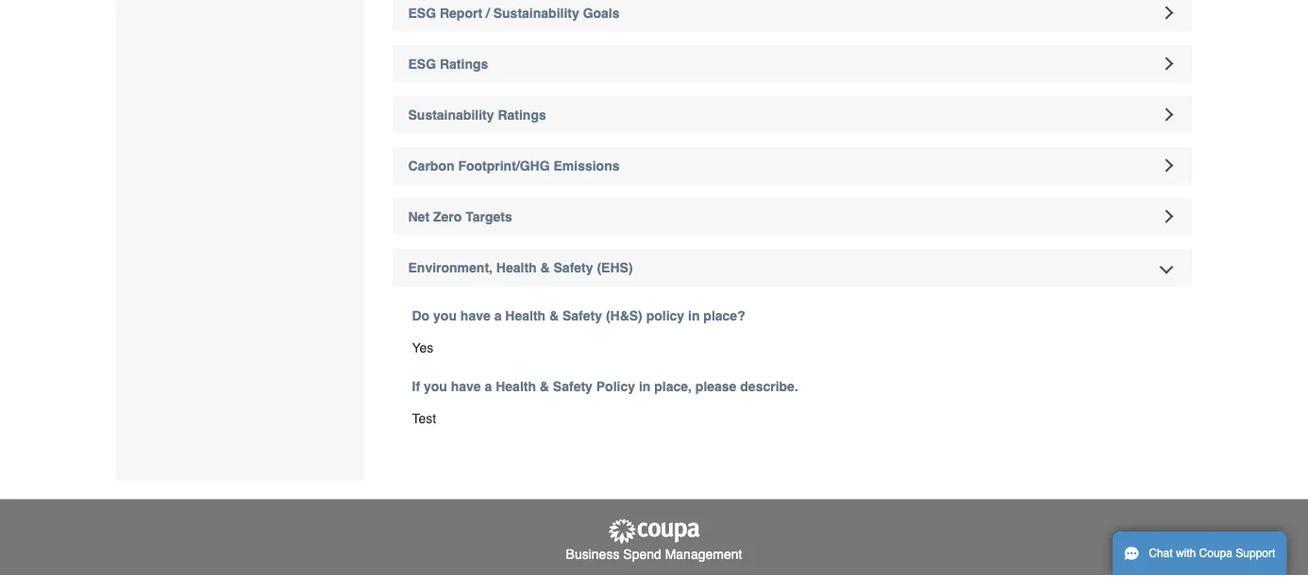 Task type: vqa. For each thing, say whether or not it's contained in the screenshot.
"please"
yes



Task type: locate. For each thing, give the bounding box(es) containing it.
have
[[461, 308, 491, 323], [451, 379, 481, 394]]

esg up sustainability ratings
[[408, 56, 436, 71]]

a right if
[[485, 379, 492, 394]]

1 vertical spatial a
[[485, 379, 492, 394]]

a down environment, health & safety (ehs)
[[494, 308, 502, 323]]

you right do
[[433, 308, 457, 323]]

esg report / sustainability goals heading
[[392, 0, 1192, 32]]

0 vertical spatial health
[[496, 260, 537, 275]]

ratings inside esg ratings dropdown button
[[440, 56, 488, 71]]

you right if
[[424, 379, 447, 394]]

0 vertical spatial ratings
[[440, 56, 488, 71]]

management
[[665, 547, 742, 563]]

esg ratings
[[408, 56, 488, 71]]

carbon footprint/ghg emissions heading
[[392, 147, 1192, 185]]

coupa
[[1200, 548, 1233, 561]]

environment, health & safety (ehs) button
[[392, 249, 1192, 287]]

sustainability ratings heading
[[392, 96, 1192, 134]]

net zero targets heading
[[392, 198, 1192, 236]]

ratings up 'carbon footprint/ghg emissions'
[[498, 107, 546, 122]]

1 vertical spatial esg
[[408, 56, 436, 71]]

safety for (h&s)
[[563, 308, 602, 323]]

place,
[[654, 379, 692, 394]]

1 vertical spatial health
[[505, 308, 546, 323]]

net
[[408, 209, 430, 224]]

2 vertical spatial safety
[[553, 379, 593, 394]]

ratings
[[440, 56, 488, 71], [498, 107, 546, 122]]

1 vertical spatial you
[[424, 379, 447, 394]]

health inside dropdown button
[[496, 260, 537, 275]]

esg for esg ratings
[[408, 56, 436, 71]]

in right policy
[[688, 308, 700, 323]]

0 vertical spatial you
[[433, 308, 457, 323]]

report
[[440, 5, 482, 20]]

0 vertical spatial &
[[541, 260, 550, 275]]

coupa supplier portal image
[[607, 519, 701, 546]]

0 vertical spatial a
[[494, 308, 502, 323]]

have right if
[[451, 379, 481, 394]]

in left place,
[[639, 379, 651, 394]]

in
[[688, 308, 700, 323], [639, 379, 651, 394]]

sustainability
[[494, 5, 579, 20], [408, 107, 494, 122]]

1 vertical spatial ratings
[[498, 107, 546, 122]]

a for if
[[485, 379, 492, 394]]

policy
[[596, 379, 635, 394]]

footprint/ghg
[[458, 158, 550, 173]]

esg report / sustainability goals
[[408, 5, 620, 20]]

safety left "policy"
[[553, 379, 593, 394]]

0 vertical spatial esg
[[408, 5, 436, 20]]

2 vertical spatial health
[[496, 379, 536, 394]]

sustainability down esg ratings on the left top of page
[[408, 107, 494, 122]]

1 vertical spatial have
[[451, 379, 481, 394]]

esg inside dropdown button
[[408, 56, 436, 71]]

carbon footprint/ghg emissions
[[408, 158, 620, 173]]

0 vertical spatial sustainability
[[494, 5, 579, 20]]

esg
[[408, 5, 436, 20], [408, 56, 436, 71]]

net zero targets button
[[392, 198, 1192, 236]]

& left "policy"
[[540, 379, 549, 394]]

& for (h&s)
[[549, 308, 559, 323]]

a
[[494, 308, 502, 323], [485, 379, 492, 394]]

sustainability right /
[[494, 5, 579, 20]]

safety
[[554, 260, 593, 275], [563, 308, 602, 323], [553, 379, 593, 394]]

environment,
[[408, 260, 493, 275]]

esg left the report
[[408, 5, 436, 20]]

carbon
[[408, 158, 455, 173]]

2 esg from the top
[[408, 56, 436, 71]]

targets
[[466, 209, 512, 224]]

1 vertical spatial safety
[[563, 308, 602, 323]]

place?
[[704, 308, 746, 323]]

safety left (h&s)
[[563, 308, 602, 323]]

do you have a health & safety (h&s) policy in place?
[[412, 308, 746, 323]]

chat with coupa support
[[1149, 548, 1276, 561]]

ratings down the report
[[440, 56, 488, 71]]

if
[[412, 379, 420, 394]]

1 horizontal spatial in
[[688, 308, 700, 323]]

1 esg from the top
[[408, 5, 436, 20]]

net zero targets
[[408, 209, 512, 224]]

(h&s)
[[606, 308, 643, 323]]

1 horizontal spatial ratings
[[498, 107, 546, 122]]

have down environment,
[[461, 308, 491, 323]]

health
[[496, 260, 537, 275], [505, 308, 546, 323], [496, 379, 536, 394]]

1 vertical spatial &
[[549, 308, 559, 323]]

esg inside dropdown button
[[408, 5, 436, 20]]

&
[[541, 260, 550, 275], [549, 308, 559, 323], [540, 379, 549, 394]]

carbon footprint/ghg emissions button
[[392, 147, 1192, 185]]

ratings for sustainability ratings
[[498, 107, 546, 122]]

& down environment, health & safety (ehs)
[[549, 308, 559, 323]]

you
[[433, 308, 457, 323], [424, 379, 447, 394]]

& up do you have a health & safety (h&s) policy in place?
[[541, 260, 550, 275]]

0 horizontal spatial ratings
[[440, 56, 488, 71]]

safety left (ehs)
[[554, 260, 593, 275]]

if you have a health & safety policy in place, please describe.
[[412, 379, 798, 394]]

0 vertical spatial in
[[688, 308, 700, 323]]

environment, health & safety (ehs)
[[408, 260, 633, 275]]

2 vertical spatial &
[[540, 379, 549, 394]]

0 vertical spatial safety
[[554, 260, 593, 275]]

ratings inside sustainability ratings 'dropdown button'
[[498, 107, 546, 122]]

/
[[486, 5, 490, 20]]

1 horizontal spatial a
[[494, 308, 502, 323]]

1 vertical spatial in
[[639, 379, 651, 394]]

0 vertical spatial have
[[461, 308, 491, 323]]

1 vertical spatial sustainability
[[408, 107, 494, 122]]

0 horizontal spatial a
[[485, 379, 492, 394]]

spend
[[623, 547, 662, 563]]

ratings for esg ratings
[[440, 56, 488, 71]]

sustainability inside 'dropdown button'
[[408, 107, 494, 122]]

& inside environment, health & safety (ehs) dropdown button
[[541, 260, 550, 275]]



Task type: describe. For each thing, give the bounding box(es) containing it.
do
[[412, 308, 430, 323]]

safety for policy
[[553, 379, 593, 394]]

esg ratings heading
[[392, 45, 1192, 83]]

esg for esg report / sustainability goals
[[408, 5, 436, 20]]

support
[[1236, 548, 1276, 561]]

emissions
[[554, 158, 620, 173]]

sustainability inside dropdown button
[[494, 5, 579, 20]]

(ehs)
[[597, 260, 633, 275]]

zero
[[433, 209, 462, 224]]

describe.
[[740, 379, 798, 394]]

esg ratings button
[[392, 45, 1192, 83]]

test
[[412, 411, 436, 426]]

with
[[1176, 548, 1196, 561]]

& for policy
[[540, 379, 549, 394]]

esg report / sustainability goals button
[[392, 0, 1192, 32]]

environment, health & safety (ehs) heading
[[392, 249, 1192, 287]]

a for do
[[494, 308, 502, 323]]

sustainability ratings
[[408, 107, 546, 122]]

policy
[[646, 308, 685, 323]]

you for if
[[424, 379, 447, 394]]

safety inside dropdown button
[[554, 260, 593, 275]]

have for if
[[451, 379, 481, 394]]

chat with coupa support button
[[1113, 532, 1287, 576]]

goals
[[583, 5, 620, 20]]

health for (h&s)
[[505, 308, 546, 323]]

business
[[566, 547, 620, 563]]

have for do
[[461, 308, 491, 323]]

chat
[[1149, 548, 1173, 561]]

health for policy
[[496, 379, 536, 394]]

you for do
[[433, 308, 457, 323]]

sustainability ratings button
[[392, 96, 1192, 134]]

yes
[[412, 340, 434, 355]]

business spend management
[[566, 547, 742, 563]]

please
[[696, 379, 737, 394]]

0 horizontal spatial in
[[639, 379, 651, 394]]



